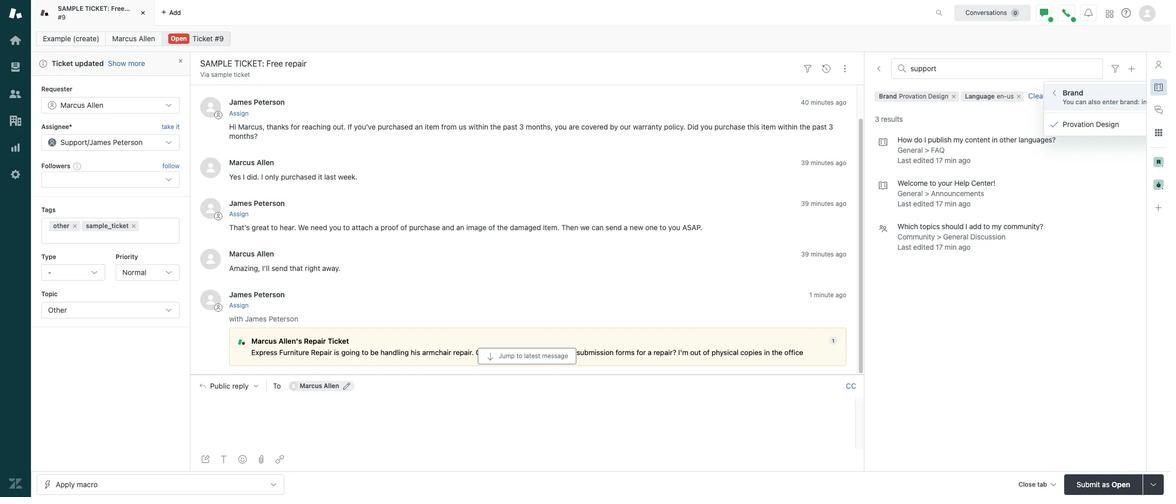 Task type: locate. For each thing, give the bounding box(es) containing it.
#9 down sample
[[58, 13, 66, 21]]

#9 up sample
[[215, 34, 224, 43]]

away.
[[322, 264, 341, 273]]

via
[[200, 71, 209, 78]]

0 vertical spatial marcus allen link
[[106, 31, 162, 46]]

to right new
[[660, 223, 667, 232]]

image
[[466, 223, 487, 232]]

minutes for yes i did. i only purchased it last week.
[[811, 159, 834, 167]]

ago inside ‭welcome to your help center!‬ ‭general‬ > ‭announcements‬ last edited 17 min ago
[[959, 199, 971, 208]]

1 vertical spatial ticket
[[52, 59, 73, 68]]

> down the topics
[[937, 232, 941, 241]]

‭welcome to your help center!‬ ‭general‬ > ‭announcements‬ last edited 17 min ago
[[898, 179, 996, 208]]

‭general‬ down ‭how
[[898, 146, 923, 155]]

tab
[[31, 0, 155, 26]]

in right 'copies'
[[764, 349, 770, 357]]

is
[[334, 349, 339, 357]]

repair?
[[654, 349, 677, 357]]

james peterson assign up marcus,
[[229, 98, 285, 117]]

ticket inside secondary element
[[193, 34, 213, 43]]

> left the ‭faq‬ on the top
[[925, 146, 929, 155]]

0 vertical spatial edited
[[914, 156, 934, 165]]

1 vertical spatial min
[[945, 199, 957, 208]]

ticket inside marcus allen's repair ticket express furniture repair is going to be handling his armchair repair. could you send me one of the submission forms for a repair? i'm out of physical copies in the office
[[328, 337, 349, 346]]

> down ‭welcome
[[925, 189, 929, 198]]

2 james peterson link from the top
[[229, 199, 285, 207]]

marcus allen link up more
[[106, 31, 162, 46]]

> inside ‭how do i publish my content in other languages?‬ ‭general‬ > ‭faq‬ last edited 17 min ago
[[925, 146, 929, 155]]

marcus allen link up amazing,
[[229, 249, 274, 258]]

2 39 minutes ago text field from the top
[[801, 250, 847, 258]]

other left "languages?‬"
[[1000, 135, 1017, 144]]

1 vertical spatial open
[[1112, 480, 1131, 489]]

0 horizontal spatial design
[[929, 93, 949, 100]]

to
[[930, 179, 936, 188], [984, 222, 990, 231], [271, 223, 278, 232], [343, 223, 350, 232], [660, 223, 667, 232], [362, 349, 369, 357], [517, 352, 523, 360]]

39 minutes ago text field
[[801, 200, 847, 207]]

last down ‭welcome
[[898, 199, 912, 208]]

1 vertical spatial other
[[53, 222, 69, 230]]

0 vertical spatial #9
[[58, 13, 66, 21]]

you right could
[[497, 349, 509, 357]]

brand provation design
[[879, 93, 949, 100]]

marcus allen link for amazing,
[[229, 249, 274, 258]]

1 remove image from the left
[[951, 94, 957, 100]]

1 horizontal spatial item
[[762, 122, 776, 131]]

0 vertical spatial purchase
[[715, 122, 746, 131]]

as
[[1102, 480, 1110, 489]]

be
[[370, 349, 379, 357]]

17 down the topics
[[936, 243, 943, 252]]

alert containing ticket updated
[[31, 52, 190, 76]]

edited inside ‭which topics should i add to my community?‬ community > general discussion last edited 17 min ago
[[914, 243, 934, 252]]

1 vertical spatial in
[[992, 135, 998, 144]]

my inside ‭how do i publish my content in other languages?‬ ‭general‬ > ‭faq‬ last edited 17 min ago
[[954, 135, 964, 144]]

content
[[965, 135, 990, 144]]

1 vertical spatial 39 minutes ago text field
[[801, 250, 847, 258]]

2 vertical spatial james peterson assign
[[229, 290, 285, 309]]

0 vertical spatial >
[[925, 146, 929, 155]]

of right image at the left top of page
[[489, 223, 495, 232]]

clear filters link
[[1026, 91, 1069, 102]]

ago inside ‭how do i publish my content in other languages?‬ ‭general‬ > ‭faq‬ last edited 17 min ago
[[959, 156, 971, 165]]

james for third james peterson link from the top
[[229, 290, 252, 299]]

peterson for avatar related to third james peterson link from the top
[[254, 290, 285, 299]]

center!‬
[[972, 179, 996, 188]]

1 horizontal spatial send
[[511, 349, 527, 357]]

1 vertical spatial james peterson assign
[[229, 199, 285, 218]]

1 39 from the top
[[801, 159, 809, 167]]

3 edited from the top
[[914, 243, 934, 252]]

> inside ‭welcome to your help center!‬ ‭general‬ > ‭announcements‬ last edited 17 min ago
[[925, 189, 929, 198]]

to inside jump to latest message button
[[517, 352, 523, 360]]

17 down ‭announcements‬
[[936, 199, 943, 208]]

‭how do i publish my content in other languages?‬ ‭general‬ > ‭faq‬ last edited 17 min ago
[[898, 135, 1056, 165]]

peterson up the great
[[254, 199, 285, 207]]

0 vertical spatial james peterson link
[[229, 98, 285, 107]]

james peterson link up with james peterson on the bottom left of page
[[229, 290, 285, 299]]

1 horizontal spatial purchase
[[715, 122, 746, 131]]

are
[[569, 122, 579, 131]]

peterson for avatar associated with marcus, james peterson link
[[254, 98, 285, 107]]

0 horizontal spatial within
[[469, 122, 488, 131]]

marcus inside secondary element
[[112, 34, 137, 43]]

39 for attach
[[801, 200, 809, 207]]

0 horizontal spatial 1
[[810, 291, 812, 299]]

send inside marcus allen's repair ticket express furniture repair is going to be handling his armchair repair. could you send me one of the submission forms for a repair? i'm out of physical copies in the office
[[511, 349, 527, 357]]

ticket
[[193, 34, 213, 43], [52, 59, 73, 68], [328, 337, 349, 346]]

0 vertical spatial one
[[646, 223, 658, 232]]

an right and
[[456, 223, 465, 232]]

a left new
[[624, 223, 628, 232]]

displays possible ticket submission types image
[[1150, 480, 1158, 489]]

1 horizontal spatial my
[[992, 222, 1002, 231]]

purchased right only
[[281, 172, 316, 181]]

last inside ‭which topics should i add to my community?‬ community > general discussion last edited 17 min ago
[[898, 243, 912, 252]]

0 horizontal spatial can
[[592, 223, 604, 232]]

0 horizontal spatial brand
[[879, 93, 897, 100]]

jump to latest message button
[[478, 348, 577, 364]]

1 vertical spatial add
[[969, 222, 982, 231]]

i inside ‭which topics should i add to my community?‬ community > general discussion last edited 17 min ago
[[966, 222, 968, 231]]

bookmarks image
[[1154, 157, 1164, 167]]

amazing, i'll send that right away.
[[229, 264, 341, 273]]

remove image right sample_ticket
[[131, 223, 137, 229]]

thanks
[[267, 122, 289, 131]]

1 vertical spatial 39
[[801, 200, 809, 207]]

1 horizontal spatial brand
[[1063, 88, 1084, 97]]

0 vertical spatial 1
[[810, 291, 812, 299]]

1 horizontal spatial remove image
[[1016, 94, 1022, 100]]

1 minute ago text field
[[810, 291, 847, 299]]

brand inside brand you can also enter brand: in search
[[1063, 88, 1084, 97]]

out.
[[333, 122, 346, 131]]

1 vertical spatial us
[[459, 122, 467, 131]]

james peterson link for marcus,
[[229, 98, 285, 107]]

assign up 'hi'
[[229, 109, 249, 117]]

in
[[1142, 98, 1147, 106], [992, 135, 998, 144], [764, 349, 770, 357]]

past
[[503, 122, 518, 131], [813, 122, 827, 131]]

0 vertical spatial for
[[291, 122, 300, 131]]

my
[[954, 135, 964, 144], [992, 222, 1002, 231]]

past down 40 minutes ago text box
[[813, 122, 827, 131]]

0 vertical spatial ‭general‬
[[898, 146, 923, 155]]

me
[[529, 349, 539, 357]]

james right the support
[[89, 138, 111, 147]]

1 horizontal spatial in
[[992, 135, 998, 144]]

knowledge image
[[1155, 83, 1163, 91]]

edited down ‭welcome
[[914, 199, 934, 208]]

2 horizontal spatial a
[[648, 349, 652, 357]]

apply macro
[[56, 480, 98, 489]]

marcus up show more button
[[112, 34, 137, 43]]

to up discussion
[[984, 222, 990, 231]]

provation design
[[1063, 120, 1119, 129]]

close ticket collision notification image
[[178, 58, 184, 64]]

1 horizontal spatial for
[[637, 349, 646, 357]]

open right as
[[1112, 480, 1131, 489]]

min down publish
[[945, 156, 957, 165]]

sample ticket: free repair #9
[[58, 5, 144, 21]]

last for ‭how do i publish my content in other languages?‬ ‭general‬ > ‭faq‬ last edited 17 min ago
[[898, 156, 912, 165]]

2 39 from the top
[[801, 200, 809, 207]]

4 avatar image from the top
[[200, 249, 221, 269]]

button displays agent's chat status as online. image
[[1040, 9, 1049, 17]]

0 vertical spatial 17
[[936, 156, 943, 165]]

None field
[[911, 64, 1097, 73]]

1 edited from the top
[[914, 156, 934, 165]]

2 last from the top
[[898, 199, 912, 208]]

us right from
[[459, 122, 467, 131]]

remove image
[[72, 223, 78, 229], [131, 223, 137, 229]]

0 vertical spatial assign
[[229, 109, 249, 117]]

james for marcus, james peterson link
[[229, 98, 252, 107]]

-
[[48, 268, 51, 277]]

filter image
[[804, 64, 812, 73], [1112, 65, 1120, 73]]

i right do
[[925, 135, 926, 144]]

customers image
[[9, 87, 22, 101]]

min inside ‭how do i publish my content in other languages?‬ ‭general‬ > ‭faq‬ last edited 17 min ago
[[945, 156, 957, 165]]

brand for brand you can also enter brand: in search
[[1063, 88, 1084, 97]]

ticket inside ticket updated show more
[[52, 59, 73, 68]]

min inside ‭welcome to your help center!‬ ‭general‬ > ‭announcements‬ last edited 17 min ago
[[945, 199, 957, 208]]

1 vertical spatial can
[[592, 223, 604, 232]]

2 horizontal spatial in
[[1142, 98, 1147, 106]]

hi marcus, thanks for reaching out. if you've purchased an item from us within the past 3 months, you are covered by our warranty policy. did you purchase this item within the past 3 months?
[[229, 122, 835, 140]]

17 inside ‭which topics should i add to my community?‬ community > general discussion last edited 17 min ago
[[936, 243, 943, 252]]

more
[[128, 59, 145, 68]]

1 vertical spatial 1
[[832, 338, 835, 344]]

public reply
[[210, 382, 249, 390]]

add up discussion
[[969, 222, 982, 231]]

edited for do
[[914, 156, 934, 165]]

in right "content"
[[992, 135, 998, 144]]

of
[[401, 223, 407, 232], [489, 223, 495, 232], [555, 349, 562, 357], [703, 349, 710, 357]]

a left repair?
[[648, 349, 652, 357]]

1 past from the left
[[503, 122, 518, 131]]

in for other
[[992, 135, 998, 144]]

remove image for design
[[951, 94, 957, 100]]

peterson for great james peterson link avatar
[[254, 199, 285, 207]]

purchase left this
[[715, 122, 746, 131]]

1 min from the top
[[945, 156, 957, 165]]

0 vertical spatial ticket
[[193, 34, 213, 43]]

james peterson assign up with james peterson on the bottom left of page
[[229, 290, 285, 309]]

menu
[[1044, 81, 1171, 136]]

in right brand:
[[1142, 98, 1147, 106]]

assign for that's
[[229, 210, 249, 218]]

1 vertical spatial for
[[637, 349, 646, 357]]

marcus allen down requester
[[60, 100, 103, 109]]

office
[[785, 349, 804, 357]]

allen inside requester element
[[87, 100, 103, 109]]

39 minutes ago text field up 'minute'
[[801, 250, 847, 258]]

2 ‭general‬ from the top
[[898, 189, 923, 198]]

2 vertical spatial send
[[511, 349, 527, 357]]

min for i
[[945, 243, 957, 252]]

1 vertical spatial one
[[541, 349, 554, 357]]

allen
[[139, 34, 155, 43], [87, 100, 103, 109], [257, 158, 274, 167], [257, 249, 274, 258], [324, 382, 339, 390]]

0 horizontal spatial my
[[954, 135, 964, 144]]

avatar image
[[200, 97, 221, 118], [200, 157, 221, 178], [200, 198, 221, 219], [200, 249, 221, 269], [200, 290, 221, 310]]

3
[[875, 115, 879, 124], [520, 122, 524, 131], [829, 122, 833, 131]]

allen down close image
[[139, 34, 155, 43]]

assign button up that's
[[229, 210, 249, 219]]

main element
[[0, 0, 31, 497]]

0 horizontal spatial remove image
[[951, 94, 957, 100]]

1 assign button from the top
[[229, 109, 249, 118]]

0 horizontal spatial 3
[[520, 122, 524, 131]]

remove image left sample_ticket
[[72, 223, 78, 229]]

1 vertical spatial >
[[925, 189, 929, 198]]

marcus allen link
[[106, 31, 162, 46], [229, 158, 274, 167], [229, 249, 274, 258]]

example (create)
[[43, 34, 99, 43]]

ticket for ticket #9
[[193, 34, 213, 43]]

1 vertical spatial 39 minutes ago
[[801, 200, 847, 207]]

yes i did. i only purchased it last week.
[[229, 172, 358, 181]]

2 vertical spatial 39 minutes ago
[[801, 250, 847, 258]]

1 for 1
[[832, 338, 835, 344]]

tabs tab list
[[31, 0, 925, 26]]

0 horizontal spatial for
[[291, 122, 300, 131]]

organizations image
[[9, 114, 22, 128]]

peterson up with james peterson on the bottom left of page
[[254, 290, 285, 299]]

1 vertical spatial marcus allen link
[[229, 158, 274, 167]]

2 vertical spatial edited
[[914, 243, 934, 252]]

1 horizontal spatial other
[[1000, 135, 1017, 144]]

3 17 from the top
[[936, 243, 943, 252]]

james peterson link up marcus,
[[229, 98, 285, 107]]

an inside hi marcus, thanks for reaching out. if you've purchased an item from us within the past 3 months, you are covered by our warranty policy. did you purchase this item within the past 3 months?
[[415, 122, 423, 131]]

assign button for hi
[[229, 109, 249, 118]]

3 assign button from the top
[[229, 301, 249, 310]]

marcus allen link up did.
[[229, 158, 274, 167]]

2 james peterson assign from the top
[[229, 199, 285, 218]]

1 last from the top
[[898, 156, 912, 165]]

1 horizontal spatial 1
[[832, 338, 835, 344]]

one right me
[[541, 349, 554, 357]]

us left clear
[[1007, 93, 1014, 100]]

1 left 'minute'
[[810, 291, 812, 299]]

0 horizontal spatial purchased
[[281, 172, 316, 181]]

support / james peterson
[[60, 138, 143, 147]]

in for search
[[1142, 98, 1147, 106]]

repair left "is"
[[311, 349, 332, 357]]

need
[[311, 223, 327, 232]]

minutes
[[811, 99, 834, 107], [811, 159, 834, 167], [811, 200, 834, 207], [811, 250, 834, 258]]

design down enter
[[1096, 120, 1119, 129]]

3 39 from the top
[[801, 250, 809, 258]]

assign button up with
[[229, 301, 249, 310]]

0 horizontal spatial remove image
[[72, 223, 78, 229]]

last inside ‭how do i publish my content in other languages?‬ ‭general‬ > ‭faq‬ last edited 17 min ago
[[898, 156, 912, 165]]

sample_ticket
[[86, 222, 129, 230]]

back image
[[875, 65, 883, 73]]

4 minutes from the top
[[811, 250, 834, 258]]

40 minutes ago
[[801, 99, 847, 107]]

ago inside ‭which topics should i add to my community?‬ community > general discussion last edited 17 min ago
[[959, 243, 971, 252]]

3 min from the top
[[945, 243, 957, 252]]

1 james peterson link from the top
[[229, 98, 285, 107]]

1 ‭general‬ from the top
[[898, 146, 923, 155]]

1 vertical spatial an
[[456, 223, 465, 232]]

0 vertical spatial purchased
[[378, 122, 413, 131]]

last down community on the top of page
[[898, 243, 912, 252]]

item right this
[[762, 122, 776, 131]]

us
[[1007, 93, 1014, 100], [459, 122, 467, 131]]

other down tags
[[53, 222, 69, 230]]

17 inside ‭how do i publish my content in other languages?‬ ‭general‬ > ‭faq‬ last edited 17 min ago
[[936, 156, 943, 165]]

within
[[469, 122, 488, 131], [778, 122, 798, 131]]

3 down 40 minutes ago text box
[[829, 122, 833, 131]]

2 17 from the top
[[936, 199, 943, 208]]

0 horizontal spatial add
[[169, 9, 181, 16]]

avatar image for great james peterson link
[[200, 198, 221, 219]]

2 edited from the top
[[914, 199, 934, 208]]

take it
[[162, 123, 180, 130]]

add attachment image
[[257, 455, 265, 464]]

can right you
[[1076, 98, 1087, 106]]

2 vertical spatial james peterson link
[[229, 290, 285, 299]]

0 vertical spatial 39 minutes ago text field
[[801, 159, 847, 167]]

tab
[[1038, 480, 1048, 488]]

ticket down example
[[52, 59, 73, 68]]

39 minutes ago text field for yes i did. i only purchased it last week.
[[801, 159, 847, 167]]

0 vertical spatial 39 minutes ago
[[801, 159, 847, 167]]

5 avatar image from the top
[[200, 290, 221, 310]]

1 39 minutes ago text field from the top
[[801, 159, 847, 167]]

0 vertical spatial can
[[1076, 98, 1087, 106]]

2 vertical spatial ticket
[[328, 337, 349, 346]]

requester
[[41, 85, 72, 93]]

min inside ‭which topics should i add to my community?‬ community > general discussion last edited 17 min ago
[[945, 243, 957, 252]]

2 vertical spatial >
[[937, 232, 941, 241]]

message
[[542, 352, 568, 360]]

allen up only
[[257, 158, 274, 167]]

0 vertical spatial us
[[1007, 93, 1014, 100]]

provation
[[899, 93, 927, 100], [1063, 120, 1094, 129]]

1 horizontal spatial can
[[1076, 98, 1087, 106]]

close image
[[138, 8, 148, 18]]

0 horizontal spatial ticket
[[52, 59, 73, 68]]

2 39 minutes ago from the top
[[801, 200, 847, 207]]

17 down the ‭faq‬ on the top
[[936, 156, 943, 165]]

39 minutes ago text field for amazing, i'll send that right away.
[[801, 250, 847, 258]]

1 horizontal spatial a
[[624, 223, 628, 232]]

it left last
[[318, 172, 322, 181]]

ticket:
[[85, 5, 109, 12]]

conversationlabel log
[[190, 48, 865, 375]]

edited down the ‭faq‬ on the top
[[914, 156, 934, 165]]

to left 'hear.'
[[271, 223, 278, 232]]

39 minutes ago text field
[[801, 159, 847, 167], [801, 250, 847, 258]]

#9 inside secondary element
[[215, 34, 224, 43]]

armchair
[[422, 349, 451, 357]]

0 vertical spatial james peterson assign
[[229, 98, 285, 117]]

james peterson assign for great
[[229, 199, 285, 218]]

james peterson link
[[229, 98, 285, 107], [229, 199, 285, 207], [229, 290, 285, 299]]

of right proof
[[401, 223, 407, 232]]

brand up 3 results
[[879, 93, 897, 100]]

3 last from the top
[[898, 243, 912, 252]]

submission
[[577, 349, 614, 357]]

3 left months,
[[520, 122, 524, 131]]

right
[[305, 264, 320, 273]]

to inside ‭welcome to your help center!‬ ‭general‬ > ‭announcements‬ last edited 17 min ago
[[930, 179, 936, 188]]

assign up with
[[229, 302, 249, 309]]

provation down you
[[1063, 120, 1094, 129]]

peterson inside assignee* element
[[113, 138, 143, 147]]

edit user image
[[343, 382, 351, 390]]

0 vertical spatial send
[[606, 223, 622, 232]]

follow
[[162, 162, 180, 170]]

1 horizontal spatial it
[[318, 172, 322, 181]]

marcus allen link inside secondary element
[[106, 31, 162, 46]]

‭general‬ down ‭welcome
[[898, 189, 923, 198]]

1 james peterson assign from the top
[[229, 98, 285, 117]]

in inside brand you can also enter brand: in search
[[1142, 98, 1147, 106]]

0 vertical spatial last
[[898, 156, 912, 165]]

2 vertical spatial assign
[[229, 302, 249, 309]]

2 assign from the top
[[229, 210, 249, 218]]

to left attach
[[343, 223, 350, 232]]

39 for week.
[[801, 159, 809, 167]]

general
[[943, 232, 969, 241]]

latest
[[524, 352, 540, 360]]

0 horizontal spatial an
[[415, 122, 423, 131]]

in inside ‭how do i publish my content in other languages?‬ ‭general‬ > ‭faq‬ last edited 17 min ago
[[992, 135, 998, 144]]

james peterson link for great
[[229, 199, 285, 207]]

edited inside ‭how do i publish my content in other languages?‬ ‭general‬ > ‭faq‬ last edited 17 min ago
[[914, 156, 934, 165]]

follow button
[[162, 162, 180, 171]]

0 horizontal spatial in
[[764, 349, 770, 357]]

provation up results
[[899, 93, 927, 100]]

1 horizontal spatial ticket
[[193, 34, 213, 43]]

min down ‭announcements‬
[[945, 199, 957, 208]]

last down ‭how
[[898, 156, 912, 165]]

design inside menu item
[[1096, 120, 1119, 129]]

add inside ‭which topics should i add to my community?‬ community > general discussion last edited 17 min ago
[[969, 222, 982, 231]]

marcus.allen@example.com image
[[290, 382, 298, 390]]

2 remove image from the left
[[131, 223, 137, 229]]

2 minutes from the top
[[811, 159, 834, 167]]

min
[[945, 156, 957, 165], [945, 199, 957, 208], [945, 243, 957, 252]]

for right thanks
[[291, 122, 300, 131]]

2 remove image from the left
[[1016, 94, 1022, 100]]

add inside popup button
[[169, 9, 181, 16]]

1 horizontal spatial add
[[969, 222, 982, 231]]

to inside marcus allen's repair ticket express furniture repair is going to be handling his armchair repair. could you send me one of the submission forms for a repair? i'm out of physical copies in the office
[[362, 349, 369, 357]]

peterson up thanks
[[254, 98, 285, 107]]

to left "be"
[[362, 349, 369, 357]]

your
[[938, 179, 953, 188]]

zendesk products image
[[1106, 10, 1114, 17]]

add right close image
[[169, 9, 181, 16]]

2 min from the top
[[945, 199, 957, 208]]

yes
[[229, 172, 241, 181]]

1 minutes from the top
[[811, 99, 834, 107]]

1 avatar image from the top
[[200, 97, 221, 118]]

us inside hi marcus, thanks for reaching out. if you've purchased an item from us within the past 3 months, you are covered by our warranty policy. did you purchase this item within the past 3 months?
[[459, 122, 467, 131]]

amazing,
[[229, 264, 260, 273]]

40
[[801, 99, 809, 107]]

0 vertical spatial design
[[929, 93, 949, 100]]

1 remove image from the left
[[72, 223, 78, 229]]

assign
[[229, 109, 249, 117], [229, 210, 249, 218], [229, 302, 249, 309]]

open
[[171, 35, 187, 42], [1112, 480, 1131, 489]]

i'll
[[262, 264, 270, 273]]

1 assign from the top
[[229, 109, 249, 117]]

to inside ‭which topics should i add to my community?‬ community > general discussion last edited 17 min ago
[[984, 222, 990, 231]]

2 within from the left
[[778, 122, 798, 131]]

0 horizontal spatial a
[[375, 223, 379, 232]]

minutes for hi marcus, thanks for reaching out. if you've purchased an item from us within the past 3 months, you are covered by our warranty policy. did you purchase this item within the past 3 months?
[[811, 99, 834, 107]]

within right from
[[469, 122, 488, 131]]

2 assign button from the top
[[229, 210, 249, 219]]

it right take
[[176, 123, 180, 130]]

1 17 from the top
[[936, 156, 943, 165]]

in inside marcus allen's repair ticket express furniture repair is going to be handling his armchair repair. could you send me one of the submission forms for a repair? i'm out of physical copies in the office
[[764, 349, 770, 357]]

secondary element
[[31, 28, 1171, 49]]

provation inside menu item
[[1063, 120, 1094, 129]]

3 minutes from the top
[[811, 200, 834, 207]]

format text image
[[220, 455, 228, 464]]

you right need
[[329, 223, 341, 232]]

minute
[[814, 291, 834, 299]]

0 horizontal spatial filter image
[[804, 64, 812, 73]]

hi
[[229, 122, 236, 131]]

3 39 minutes ago from the top
[[801, 250, 847, 258]]

2 item from the left
[[762, 122, 776, 131]]

zendesk support image
[[9, 7, 22, 20]]

1 vertical spatial 17
[[936, 199, 943, 208]]

0 vertical spatial add
[[169, 9, 181, 16]]

marcus
[[112, 34, 137, 43], [60, 100, 85, 109], [229, 158, 255, 167], [229, 249, 255, 258], [251, 337, 277, 346], [300, 382, 322, 390]]

1 39 minutes ago from the top
[[801, 159, 847, 167]]

‭general‬ inside ‭how do i publish my content in other languages?‬ ‭general‬ > ‭faq‬ last edited 17 min ago
[[898, 146, 923, 155]]

add link (cmd k) image
[[276, 455, 284, 464]]

ticket actions image
[[841, 64, 849, 73]]

1 vertical spatial my
[[992, 222, 1002, 231]]

0 vertical spatial my
[[954, 135, 964, 144]]

other inside ‭how do i publish my content in other languages?‬ ‭general‬ > ‭faq‬ last edited 17 min ago
[[1000, 135, 1017, 144]]

>
[[925, 146, 929, 155], [925, 189, 929, 198], [937, 232, 941, 241]]

reporting image
[[9, 141, 22, 154]]

james for great james peterson link
[[229, 199, 252, 207]]

marcus allen
[[112, 34, 155, 43], [60, 100, 103, 109], [229, 158, 274, 167], [229, 249, 274, 258], [300, 382, 339, 390]]

2 vertical spatial assign button
[[229, 301, 249, 310]]

1 horizontal spatial remove image
[[131, 223, 137, 229]]

assign button
[[229, 109, 249, 118], [229, 210, 249, 219], [229, 301, 249, 310]]

1 vertical spatial james peterson link
[[229, 199, 285, 207]]

repair up furniture
[[304, 337, 326, 346]]

marcus allen right marcus.allen@example.com image
[[300, 382, 339, 390]]

1 vertical spatial design
[[1096, 120, 1119, 129]]

alert
[[31, 52, 190, 76]]

views image
[[9, 60, 22, 74]]

can inside brand you can also enter brand: in search
[[1076, 98, 1087, 106]]

3 avatar image from the top
[[200, 198, 221, 219]]

ticket up via
[[193, 34, 213, 43]]

to right jump
[[517, 352, 523, 360]]

for right forms
[[637, 349, 646, 357]]

purchased inside hi marcus, thanks for reaching out. if you've purchased an item from us within the past 3 months, you are covered by our warranty policy. did you purchase this item within the past 3 months?
[[378, 122, 413, 131]]

edited for topics
[[914, 243, 934, 252]]

remove image
[[951, 94, 957, 100], [1016, 94, 1022, 100]]

0 horizontal spatial item
[[425, 122, 439, 131]]

2 vertical spatial 17
[[936, 243, 943, 252]]

brand for brand provation design
[[879, 93, 897, 100]]

did
[[688, 122, 699, 131]]

brand
[[1063, 88, 1084, 97], [879, 93, 897, 100]]

1 horizontal spatial past
[[813, 122, 827, 131]]

marcus up express
[[251, 337, 277, 346]]

ticket up "is"
[[328, 337, 349, 346]]



Task type: vqa. For each thing, say whether or not it's contained in the screenshot.
warranty
yes



Task type: describe. For each thing, give the bounding box(es) containing it.
only
[[265, 172, 279, 181]]

followers
[[41, 162, 70, 170]]

remove image for sample_ticket
[[131, 223, 137, 229]]

marcus allen inside requester element
[[60, 100, 103, 109]]

marcus right marcus.allen@example.com image
[[300, 382, 322, 390]]

‭welcome
[[898, 179, 928, 188]]

you've
[[354, 122, 376, 131]]

that's great to hear. we need you to attach a proof of purchase and an image of the damaged item. then we can send a new one to you asap.
[[229, 223, 703, 232]]

a inside marcus allen's repair ticket express furniture repair is going to be handling his armchair repair. could you send me one of the submission forms for a repair? i'm out of physical copies in the office
[[648, 349, 652, 357]]

marcus allen's repair ticket express furniture repair is going to be handling his armchair repair. could you send me one of the submission forms for a repair? i'm out of physical copies in the office
[[251, 337, 804, 357]]

hear.
[[280, 223, 296, 232]]

ticket for ticket updated show more
[[52, 59, 73, 68]]

apply
[[56, 480, 75, 489]]

example
[[43, 34, 71, 43]]

39 minutes ago for week.
[[801, 159, 847, 167]]

17 for should
[[936, 243, 943, 252]]

sample
[[58, 5, 83, 12]]

james peterson assign for marcus,
[[229, 98, 285, 117]]

priority
[[116, 253, 138, 261]]

type
[[41, 253, 56, 261]]

marcus up yes
[[229, 158, 255, 167]]

community
[[898, 232, 935, 241]]

example (create) button
[[36, 31, 106, 46]]

customer context image
[[1155, 60, 1163, 69]]

add button
[[155, 0, 187, 25]]

marcus allen up did.
[[229, 158, 274, 167]]

3 james peterson link from the top
[[229, 290, 285, 299]]

39 minutes ago for attach
[[801, 200, 847, 207]]

17 inside ‭welcome to your help center!‬ ‭general‬ > ‭announcements‬ last edited 17 min ago
[[936, 199, 943, 208]]

warranty
[[633, 122, 662, 131]]

should
[[942, 222, 964, 231]]

it inside take it button
[[176, 123, 180, 130]]

public reply button
[[191, 375, 266, 397]]

1 within from the left
[[469, 122, 488, 131]]

allen inside marcus allen link
[[139, 34, 155, 43]]

assign button for that's
[[229, 210, 249, 219]]

months?
[[229, 131, 258, 140]]

take
[[162, 123, 174, 130]]

allen left edit user icon on the bottom
[[324, 382, 339, 390]]

get started image
[[9, 34, 22, 47]]

submit as open
[[1077, 480, 1131, 489]]

you left are
[[555, 122, 567, 131]]

asap.
[[683, 223, 703, 232]]

allen's
[[279, 337, 302, 346]]

followers element
[[41, 172, 180, 188]]

damaged
[[510, 223, 541, 232]]

it inside conversationlabel log
[[318, 172, 322, 181]]

17 for i
[[936, 156, 943, 165]]

1 horizontal spatial one
[[646, 223, 658, 232]]

last inside ‭welcome to your help center!‬ ‭general‬ > ‭announcements‬ last edited 17 min ago
[[898, 199, 912, 208]]

of right out
[[703, 349, 710, 357]]

search
[[1149, 98, 1170, 106]]

#9 inside 'sample ticket: free repair #9'
[[58, 13, 66, 21]]

remove image for other
[[72, 223, 78, 229]]

get help image
[[1122, 8, 1131, 18]]

insert emojis image
[[239, 455, 247, 464]]

do
[[914, 135, 923, 144]]

marcus,
[[238, 122, 265, 131]]

info on adding followers image
[[73, 162, 82, 170]]

2 horizontal spatial 3
[[875, 115, 879, 124]]

allen up i'll
[[257, 249, 274, 258]]

jump to latest message
[[499, 352, 568, 360]]

avatar image for marcus, james peterson link
[[200, 97, 221, 118]]

requester element
[[41, 97, 180, 113]]

for inside hi marcus, thanks for reaching out. if you've purchased an item from us within the past 3 months, you are covered by our warranty policy. did you purchase this item within the past 3 months?
[[291, 122, 300, 131]]

marcus inside marcus allen's repair ticket express furniture repair is going to be handling his armchair repair. could you send me one of the submission forms for a repair? i'm out of physical copies in the office
[[251, 337, 277, 346]]

events image
[[822, 64, 831, 73]]

conversations
[[966, 9, 1007, 16]]

(create)
[[73, 34, 99, 43]]

‭how
[[898, 135, 912, 144]]

copies
[[741, 349, 762, 357]]

by
[[610, 122, 618, 131]]

months,
[[526, 122, 553, 131]]

brand:
[[1120, 98, 1140, 106]]

2 horizontal spatial send
[[606, 223, 622, 232]]

we
[[580, 223, 590, 232]]

his
[[411, 349, 420, 357]]

repair.
[[453, 349, 474, 357]]

edited inside ‭welcome to your help center!‬ ‭general‬ > ‭announcements‬ last edited 17 min ago
[[914, 199, 934, 208]]

hide composer image
[[523, 371, 532, 379]]

i inside ‭how do i publish my content in other languages?‬ ‭general‬ > ‭faq‬ last edited 17 min ago
[[925, 135, 926, 144]]

1 vertical spatial repair
[[311, 349, 332, 357]]

clear filters
[[1029, 91, 1067, 100]]

menu containing brand
[[1044, 81, 1171, 136]]

avatar image for third james peterson link from the top
[[200, 290, 221, 310]]

1 for 1 minute ago
[[810, 291, 812, 299]]

language
[[965, 93, 995, 100]]

0 vertical spatial provation
[[899, 93, 927, 100]]

reaching
[[302, 122, 331, 131]]

2 past from the left
[[813, 122, 827, 131]]

updated
[[75, 59, 104, 68]]

cc
[[846, 381, 856, 390]]

zendesk image
[[9, 477, 22, 490]]

last for ‭which topics should i add to my community?‬ community > general discussion last edited 17 min ago
[[898, 243, 912, 252]]

minutes for that's great to hear. we need you to attach a proof of purchase and an image of the damaged item. then we can send a new one to you asap.
[[811, 200, 834, 207]]

this
[[748, 122, 760, 131]]

can inside conversationlabel log
[[592, 223, 604, 232]]

remove image for us
[[1016, 94, 1022, 100]]

1 vertical spatial purchase
[[409, 223, 440, 232]]

macro
[[77, 480, 98, 489]]

close
[[1019, 480, 1036, 488]]

marcus allen up amazing,
[[229, 249, 274, 258]]

furniture
[[279, 349, 309, 357]]

minutes for amazing, i'll send that right away.
[[811, 250, 834, 258]]

topics
[[920, 222, 940, 231]]

you right did at the top of page
[[701, 122, 713, 131]]

item.
[[543, 223, 560, 232]]

great
[[252, 223, 269, 232]]

the left office
[[772, 349, 783, 357]]

our
[[620, 122, 631, 131]]

apps image
[[1155, 129, 1163, 137]]

time tracking image
[[1154, 180, 1164, 190]]

/
[[87, 138, 89, 147]]

publish
[[928, 135, 952, 144]]

1 item from the left
[[425, 122, 439, 131]]

marcus inside requester element
[[60, 100, 85, 109]]

1 vertical spatial purchased
[[281, 172, 316, 181]]

0 horizontal spatial send
[[272, 264, 288, 273]]

> inside ‭which topics should i add to my community?‬ community > general discussion last edited 17 min ago
[[937, 232, 941, 241]]

the left months,
[[490, 122, 501, 131]]

physical
[[712, 349, 739, 357]]

i'm
[[678, 349, 689, 357]]

i right yes
[[243, 172, 245, 181]]

notifications image
[[1085, 9, 1093, 17]]

reply
[[232, 382, 249, 390]]

topic element
[[41, 302, 180, 318]]

min for publish
[[945, 156, 957, 165]]

public
[[210, 382, 230, 390]]

1 horizontal spatial an
[[456, 223, 465, 232]]

3 results
[[875, 115, 903, 124]]

‭which
[[898, 222, 918, 231]]

james right with
[[245, 315, 267, 323]]

0 vertical spatial repair
[[304, 337, 326, 346]]

attach
[[352, 223, 373, 232]]

admin image
[[9, 168, 22, 181]]

‭general‬ inside ‭welcome to your help center!‬ ‭general‬ > ‭announcements‬ last edited 17 min ago
[[898, 189, 923, 198]]

i right did.
[[261, 172, 263, 181]]

the left damaged
[[497, 223, 508, 232]]

draft mode image
[[201, 455, 210, 464]]

languages?‬
[[1019, 135, 1056, 144]]

you inside marcus allen's repair ticket express furniture repair is going to be handling his armchair repair. could you send me one of the submission forms for a repair? i'm out of physical copies in the office
[[497, 349, 509, 357]]

james inside assignee* element
[[89, 138, 111, 147]]

marcus allen inside secondary element
[[112, 34, 155, 43]]

support
[[60, 138, 87, 147]]

assign for hi
[[229, 109, 249, 117]]

Subject field
[[198, 57, 797, 70]]

‭which topics should i add to my community?‬ community > general discussion last edited 17 min ago
[[898, 222, 1044, 252]]

submit
[[1077, 480, 1101, 489]]

take it button
[[162, 122, 180, 132]]

of right me
[[555, 349, 562, 357]]

enter
[[1103, 98, 1119, 106]]

new
[[630, 223, 644, 232]]

open inside secondary element
[[171, 35, 187, 42]]

40 minutes ago text field
[[801, 99, 847, 107]]

then
[[562, 223, 578, 232]]

clear
[[1029, 91, 1046, 100]]

Public reply composer text field
[[195, 397, 852, 419]]

conversations button
[[955, 4, 1031, 21]]

via sample ticket
[[200, 71, 250, 78]]

filters
[[1048, 91, 1067, 100]]

1 horizontal spatial filter image
[[1112, 65, 1120, 73]]

‭announcements‬
[[931, 189, 984, 198]]

assignee* element
[[41, 134, 180, 151]]

with
[[229, 315, 243, 323]]

marcus up amazing,
[[229, 249, 255, 258]]

3 james peterson assign from the top
[[229, 290, 285, 309]]

purchase inside hi marcus, thanks for reaching out. if you've purchased an item from us within the past 3 months, you are covered by our warranty policy. did you purchase this item within the past 3 months?
[[715, 122, 746, 131]]

topic
[[41, 290, 58, 298]]

marcus allen link for yes
[[229, 158, 274, 167]]

going
[[341, 349, 360, 357]]

create or request article image
[[1128, 65, 1136, 73]]

tab containing sample ticket: free repair
[[31, 0, 155, 26]]

‭faq‬
[[931, 146, 945, 155]]

one inside marcus allen's repair ticket express furniture repair is going to be handling his armchair repair. could you send me one of the submission forms for a repair? i'm out of physical copies in the office
[[541, 349, 554, 357]]

my inside ‭which topics should i add to my community?‬ community > general discussion last edited 17 min ago
[[992, 222, 1002, 231]]

2 avatar image from the top
[[200, 157, 221, 178]]

and
[[442, 223, 455, 232]]

provation design menu item
[[1044, 115, 1171, 134]]

peterson up allen's
[[269, 315, 298, 323]]

community?‬
[[1004, 222, 1044, 231]]

the left submission
[[564, 349, 575, 357]]

0 horizontal spatial other
[[53, 222, 69, 230]]

1 horizontal spatial 3
[[829, 122, 833, 131]]

the down 40
[[800, 122, 811, 131]]

results
[[881, 115, 903, 124]]

brand menu item
[[1044, 84, 1171, 110]]

for inside marcus allen's repair ticket express furniture repair is going to be handling his armchair repair. could you send me one of the submission forms for a repair? i'm out of physical copies in the office
[[637, 349, 646, 357]]

you left the "asap."
[[669, 223, 681, 232]]

other
[[48, 305, 67, 314]]

3 assign from the top
[[229, 302, 249, 309]]



